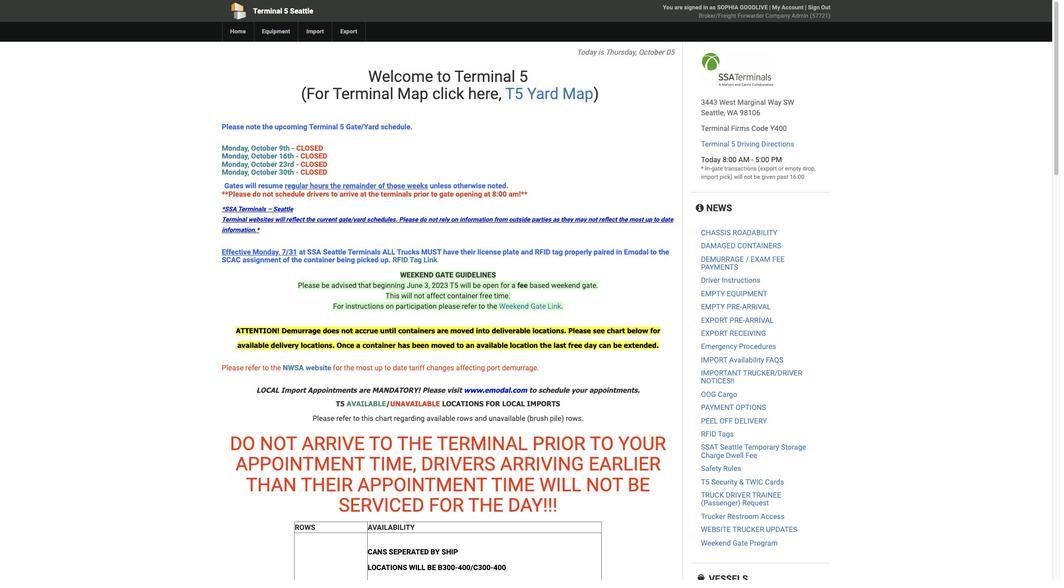 Task type: locate. For each thing, give the bounding box(es) containing it.
please left note
[[222, 123, 244, 131]]

2 to from the left
[[590, 433, 614, 455]]

do right **please
[[252, 190, 261, 198]]

0 horizontal spatial for
[[429, 495, 464, 517]]

link down weekend
[[548, 302, 561, 311]]

be right "can"
[[613, 342, 622, 350]]

for
[[486, 400, 500, 408], [429, 495, 464, 517]]

today for today                                                                                                                                                                                                                                                                                                                                                                                                                                                                                                                                                                                                                                                                                                           8:00 am - 5:00 pm * in-gate transactions (export or empty drop, import pick) will not be given past 16:00
[[701, 156, 721, 164]]

reflect left current
[[286, 216, 304, 224]]

chart inside attention! demurrage does not accrue until containers are moved into deliverable locations. please see chart below for available delivery locations. once a container has been moved to an available location the last free day can be extended.
[[607, 327, 625, 335]]

rely
[[439, 216, 449, 224]]

empty down the driver
[[701, 290, 725, 298]]

in
[[703, 4, 708, 11], [616, 248, 622, 256]]

1 vertical spatial pre-
[[730, 316, 745, 325]]

arrive
[[302, 433, 365, 455]]

1 vertical spatial locations
[[368, 564, 407, 573]]

code
[[751, 124, 768, 133]]

0 vertical spatial up
[[645, 216, 652, 224]]

0 vertical spatial do
[[252, 190, 261, 198]]

0 vertical spatial not
[[260, 433, 297, 455]]

1 vertical spatial locations.
[[301, 342, 335, 350]]

0 vertical spatial gate
[[531, 302, 546, 311]]

1 vertical spatial date
[[393, 364, 407, 373]]

seattle inside *ssa terminals – seattle terminal websites will reflect the current gate/yard schedules. please do not rely on information from outside parties as they may not reflect the most up to date information.*
[[273, 206, 293, 213]]

1 vertical spatial of
[[283, 256, 290, 265]]

(export
[[758, 166, 777, 172]]

1 horizontal spatial 8:00
[[723, 156, 737, 164]]

0 horizontal spatial chart
[[375, 415, 392, 423]]

equipment
[[262, 28, 290, 35]]

import left export link
[[306, 28, 324, 35]]

today up in-
[[701, 156, 721, 164]]

damaged containers link
[[701, 242, 781, 250]]

1 horizontal spatial a
[[512, 281, 516, 290]]

the down regarding
[[397, 433, 433, 455]]

will inside do not arrive to the terminal prior to your appointment time, drivers arriving earlier than their appointment time will not be serviced for the day!!!
[[539, 475, 581, 497]]

in right signed
[[703, 4, 708, 11]]

reflect right may on the top right of the page
[[599, 216, 617, 224]]

0 horizontal spatial weekend
[[499, 302, 529, 311]]

1 horizontal spatial chart
[[607, 327, 625, 335]]

cans
[[368, 549, 387, 557]]

1 vertical spatial not
[[586, 475, 623, 497]]

am!**
[[509, 190, 528, 198]]

0 horizontal spatial schedule
[[275, 190, 305, 198]]

be down by
[[427, 564, 436, 573]]

8:00 inside gates will resume regular hours the remainder of those weeks unless otherwise noted. **please do not schedule drivers to arrive at the terminals prior to gate opening at 8:00 am!**
[[492, 190, 507, 198]]

weekend gate link link
[[499, 302, 561, 311]]

please down attention!
[[222, 364, 244, 373]]

0 horizontal spatial up
[[375, 364, 383, 373]]

do left rely
[[420, 216, 427, 224]]

otherwise
[[453, 182, 486, 190]]

0 horizontal spatial on
[[386, 302, 394, 311]]

not up –
[[263, 190, 273, 198]]

export up the emergency
[[701, 330, 728, 338]]

&
[[739, 478, 744, 487]]

t5 inside local import appointments are mandatory! please visit www.emodal.com to schedule your appointments. t5 available / unavailable locations for local imports
[[336, 400, 345, 408]]

drivers
[[421, 454, 495, 476]]

changes
[[427, 364, 454, 373]]

hours
[[310, 182, 329, 190]]

in right paired
[[616, 248, 622, 256]]

company
[[765, 13, 790, 19]]

0 horizontal spatial reflect
[[286, 216, 304, 224]]

terminal
[[253, 7, 282, 15], [455, 67, 515, 86], [333, 85, 394, 103], [309, 123, 338, 131], [701, 124, 729, 133], [701, 140, 729, 148], [222, 216, 247, 224]]

1 horizontal spatial are
[[437, 327, 448, 335]]

0 vertical spatial and
[[521, 248, 533, 256]]

please inside weekend gate guidelines please be advised that beginning june 3, 2023 t5 will be open for a fee based weekend gate. this will not affect container free time. for instructions on participation please refer to the weekend gate link .
[[298, 281, 320, 290]]

400
[[493, 564, 506, 573]]

0 horizontal spatial today
[[577, 48, 596, 56]]

1 map from the left
[[397, 85, 428, 103]]

today for today is thursday, october 05
[[577, 48, 596, 56]]

be inside attention! demurrage does not accrue until containers are moved into deliverable locations. please see chart below for available delivery locations. once a container has been moved to an available location the last free day can be extended.
[[613, 342, 622, 350]]

for inside weekend gate guidelines please be advised that beginning june 3, 2023 t5 will be open for a fee based weekend gate. this will not affect container free time. for instructions on participation please refer to the weekend gate link .
[[501, 281, 510, 290]]

please right schedules.
[[399, 216, 418, 224]]

open
[[483, 281, 499, 290]]

for inside local import appointments are mandatory! please visit www.emodal.com to schedule your appointments. t5 available / unavailable locations for local imports
[[486, 400, 500, 408]]

container up please
[[447, 292, 478, 300]]

and inside at ssa seattle terminals all trucks must have their license plate and rfid tag properly paired in emodal to the scac assignment of the container being picked up.
[[521, 248, 533, 256]]

are down please
[[437, 327, 448, 335]]

1 horizontal spatial will
[[539, 475, 581, 497]]

0 horizontal spatial a
[[356, 342, 360, 350]]

1 horizontal spatial gate
[[711, 166, 723, 172]]

seattle inside chassis roadability damaged containers demurrage / exam fee payments driver instructions empty equipment empty pre-arrival export pre-arrival export receiving emergency procedures import availability faqs important trucker/driver notices!! oog cargo payment options peel off delivery rfid tags ssat seattle temporary storage charge dwell fee safety rules t5 security & twic cards truck driver trainee (passenger) request trucker restroom access website trucker updates weekend gate program
[[720, 444, 743, 452]]

free left day
[[568, 342, 582, 350]]

equipment link
[[254, 22, 298, 42]]

- right 9th
[[292, 144, 294, 152]]

west
[[719, 98, 736, 107]]

chart right see
[[607, 327, 625, 335]]

1 horizontal spatial weekend
[[701, 539, 731, 548]]

1 horizontal spatial today
[[701, 156, 721, 164]]

terminals left all in the top left of the page
[[348, 248, 381, 256]]

local down delivery
[[256, 386, 279, 395]]

1 horizontal spatial in
[[703, 4, 708, 11]]

as left they
[[553, 216, 559, 224]]

will right websites at the top of the page
[[275, 216, 285, 224]]

to inside attention! demurrage does not accrue until containers are moved into deliverable locations. please see chart below for available delivery locations. once a container has been moved to an available location the last free day can be extended.
[[457, 342, 464, 350]]

0 vertical spatial locations
[[442, 400, 484, 408]]

chart
[[607, 327, 625, 335], [375, 415, 392, 423]]

1 vertical spatial container
[[447, 292, 478, 300]]

of inside at ssa seattle terminals all trucks must have their license plate and rfid tag properly paired in emodal to the scac assignment of the container being picked up.
[[283, 256, 290, 265]]

refer left this
[[336, 415, 351, 423]]

1 horizontal spatial |
[[805, 4, 806, 11]]

today is thursday, october 05
[[577, 48, 674, 56]]

please inside *ssa terminals – seattle terminal websites will reflect the current gate/yard schedules. please do not rely on information from outside parties as they may not reflect the most up to date information.*
[[399, 216, 418, 224]]

paired
[[594, 248, 614, 256]]

will
[[539, 475, 581, 497], [409, 564, 425, 573]]

are inside 'you are signed in as sophia goodlive | my account | sign out broker/freight forwarder company admin (57721)'
[[674, 4, 683, 11]]

nwsa
[[283, 364, 304, 373]]

refer for please refer to this chart regarding available rows and unavailable (brush pile) rows.
[[336, 415, 351, 423]]

please refer to the nwsa website for the most up to date tariff changes affecting port demurrage.
[[222, 364, 539, 373]]

1 horizontal spatial date
[[661, 216, 673, 224]]

schedule down 30th
[[275, 190, 305, 198]]

/ left exam at the right
[[746, 255, 749, 264]]

0 horizontal spatial terminals
[[238, 206, 266, 213]]

1 vertical spatial most
[[356, 364, 373, 373]]

schedule.
[[381, 123, 413, 131]]

will down transactions
[[734, 174, 743, 181]]

0 horizontal spatial in
[[616, 248, 622, 256]]

monday, october 9th - closed monday, october 16th - closed monday, october 23rd - closed monday, october 30th - closed
[[222, 144, 328, 177]]

0 horizontal spatial to
[[369, 433, 393, 455]]

free inside weekend gate guidelines please be advised that beginning june 3, 2023 t5 will be open for a fee based weekend gate. this will not affect container free time. for instructions on participation please refer to the weekend gate link .
[[480, 292, 492, 300]]

effective monday, 7/31
[[222, 248, 297, 256]]

0 vertical spatial today
[[577, 48, 596, 56]]

1 horizontal spatial rfid
[[535, 248, 550, 256]]

import down the nwsa
[[281, 386, 306, 395]]

container inside attention! demurrage does not accrue until containers are moved into deliverable locations. please see chart below for available delivery locations. once a container has been moved to an available location the last free day can be extended.
[[362, 342, 396, 350]]

import
[[701, 356, 727, 365]]

do inside *ssa terminals – seattle terminal websites will reflect the current gate/yard schedules. please do not rely on information from outside parties as they may not reflect the most up to date information.*
[[420, 216, 427, 224]]

rfid left tag
[[535, 248, 550, 256]]

0 horizontal spatial 8:00
[[492, 190, 507, 198]]

weekend down website
[[701, 539, 731, 548]]

- right 16th
[[296, 152, 299, 160]]

way
[[768, 98, 781, 107]]

sophia
[[717, 4, 738, 11]]

today inside today                                                                                                                                                                                                                                                                                                                                                                                                                                                                                                                                                                                                                                                                                                           8:00 am - 5:00 pm * in-gate transactions (export or empty drop, import pick) will not be given past 16:00
[[701, 156, 721, 164]]

0 vertical spatial are
[[674, 4, 683, 11]]

in inside 'you are signed in as sophia goodlive | my account | sign out broker/freight forwarder company admin (57721)'
[[703, 4, 708, 11]]

1 horizontal spatial to
[[590, 433, 614, 455]]

can
[[599, 342, 611, 350]]

2 | from the left
[[805, 4, 806, 11]]

t5 inside weekend gate guidelines please be advised that beginning june 3, 2023 t5 will be open for a fee based weekend gate. this will not affect container free time. for instructions on participation please refer to the weekend gate link .
[[450, 281, 458, 290]]

0 vertical spatial of
[[378, 182, 385, 190]]

time.
[[494, 292, 511, 300]]

0 vertical spatial refer
[[462, 302, 477, 311]]

website
[[306, 364, 331, 373]]

please up day
[[568, 327, 591, 335]]

1 vertical spatial /
[[386, 400, 390, 408]]

cards
[[765, 478, 784, 487]]

0 horizontal spatial be
[[427, 564, 436, 573]]

0 vertical spatial date
[[661, 216, 673, 224]]

the left the day!!! on the bottom
[[468, 495, 503, 517]]

1 horizontal spatial as
[[710, 4, 716, 11]]

schedule up imports
[[538, 386, 569, 395]]

a left "fee"
[[512, 281, 516, 290]]

1 vertical spatial empty
[[701, 303, 725, 311]]

gate
[[531, 302, 546, 311], [733, 539, 748, 548]]

- inside today                                                                                                                                                                                                                                                                                                                                                                                                                                                                                                                                                                                                                                                                                                           8:00 am - 5:00 pm * in-gate transactions (export or empty drop, import pick) will not be given past 16:00
[[751, 156, 753, 164]]

to
[[369, 433, 393, 455], [590, 433, 614, 455]]

pre- down empty pre-arrival link
[[730, 316, 745, 325]]

0 vertical spatial 8:00
[[723, 156, 737, 164]]

gate up import
[[711, 166, 723, 172]]

at right 'opening'
[[484, 190, 490, 198]]

import availability faqs link
[[701, 356, 784, 365]]

1 horizontal spatial up
[[645, 216, 652, 224]]

weekend down the time.
[[499, 302, 529, 311]]

2 vertical spatial container
[[362, 342, 396, 350]]

the left terminals
[[368, 190, 379, 198]]

for up the time.
[[501, 281, 510, 290]]

local up the unavailable
[[502, 400, 525, 408]]

import inside local import appointments are mandatory! please visit www.emodal.com to schedule your appointments. t5 available / unavailable locations for local imports
[[281, 386, 306, 395]]

see
[[593, 327, 605, 335]]

not inside today                                                                                                                                                                                                                                                                                                                                                                                                                                                                                                                                                                                                                                                                                                           8:00 am - 5:00 pm * in-gate transactions (export or empty drop, import pick) will not be given past 16:00
[[744, 174, 752, 181]]

safety
[[701, 465, 722, 473]]

free down open
[[480, 292, 492, 300]]

and right plate
[[521, 248, 533, 256]]

0 horizontal spatial and
[[475, 415, 487, 423]]

at
[[360, 190, 367, 198], [484, 190, 490, 198], [299, 248, 305, 256]]

2 horizontal spatial refer
[[462, 302, 477, 311]]

mandatory!
[[372, 386, 420, 395]]

refer down attention!
[[245, 364, 261, 373]]

up up emodal
[[645, 216, 652, 224]]

home
[[230, 28, 246, 35]]

0 vertical spatial local
[[256, 386, 279, 395]]

on inside weekend gate guidelines please be advised that beginning june 3, 2023 t5 will be open for a fee based weekend gate. this will not affect container free time. for instructions on participation please refer to the weekend gate link .
[[386, 302, 394, 311]]

not up once
[[341, 327, 353, 335]]

link right tag
[[424, 256, 437, 265]]

1 horizontal spatial schedule
[[538, 386, 569, 395]]

locations up rows
[[442, 400, 484, 408]]

regarding
[[394, 415, 425, 423]]

1 vertical spatial 8:00
[[492, 190, 507, 198]]

map left click
[[397, 85, 428, 103]]

the left the last
[[540, 342, 551, 350]]

gate down trucker
[[733, 539, 748, 548]]

do inside gates will resume regular hours the remainder of those weeks unless otherwise noted. **please do not schedule drivers to arrive at the terminals prior to gate opening at 8:00 am!**
[[252, 190, 261, 198]]

on right rely
[[451, 216, 458, 224]]

affect
[[426, 292, 445, 300]]

map right yard
[[562, 85, 593, 103]]

storage
[[781, 444, 806, 452]]

0 horizontal spatial import
[[281, 386, 306, 395]]

0 vertical spatial schedule
[[275, 190, 305, 198]]

nwsa website link
[[283, 364, 331, 373]]

rfid inside at ssa seattle terminals all trucks must have their license plate and rfid tag properly paired in emodal to the scac assignment of the container being picked up.
[[535, 248, 550, 256]]

up up mandatory!
[[375, 364, 383, 373]]

please left visit
[[422, 386, 445, 395]]

to inside at ssa seattle terminals all trucks must have their license plate and rfid tag properly paired in emodal to the scac assignment of the container being picked up.
[[650, 248, 657, 256]]

/ inside chassis roadability damaged containers demurrage / exam fee payments driver instructions empty equipment empty pre-arrival export pre-arrival export receiving emergency procedures import availability faqs important trucker/driver notices!! oog cargo payment options peel off delivery rfid tags ssat seattle temporary storage charge dwell fee safety rules t5 security & twic cards truck driver trainee (passenger) request trucker restroom access website trucker updates weekend gate program
[[746, 255, 749, 264]]

1 horizontal spatial for
[[501, 281, 510, 290]]

2 vertical spatial are
[[359, 386, 370, 395]]

8:00
[[723, 156, 737, 164], [492, 190, 507, 198]]

0 vertical spatial container
[[304, 256, 335, 265]]

payments
[[701, 263, 738, 272]]

at inside at ssa seattle terminals all trucks must have their license plate and rfid tag properly paired in emodal to the scac assignment of the container being picked up.
[[299, 248, 305, 256]]

payment
[[701, 404, 734, 412]]

attention!
[[236, 327, 280, 335]]

gate/yard
[[338, 216, 365, 224]]

1 reflect from the left
[[286, 216, 304, 224]]

to inside welcome to terminal 5 (for terminal map click here, t5 yard map )
[[437, 67, 451, 86]]

| left "my"
[[769, 4, 771, 11]]

are right 'you'
[[674, 4, 683, 11]]

in inside at ssa seattle terminals all trucks must have their license plate and rfid tag properly paired in emodal to the scac assignment of the container being picked up.
[[616, 248, 622, 256]]

does
[[323, 327, 339, 335]]

2 horizontal spatial are
[[674, 4, 683, 11]]

not up participation
[[414, 292, 425, 300]]

-
[[292, 144, 294, 152], [296, 152, 299, 160], [751, 156, 753, 164], [296, 160, 299, 169], [296, 168, 299, 177]]

will inside today                                                                                                                                                                                                                                                                                                                                                                                                                                                                                                                                                                                                                                                                                                           8:00 am - 5:00 pm * in-gate transactions (export or empty drop, import pick) will not be given past 16:00
[[734, 174, 743, 181]]

as inside 'you are signed in as sophia goodlive | my account | sign out broker/freight forwarder company admin (57721)'
[[710, 4, 716, 11]]

are inside attention! demurrage does not accrue until containers are moved into deliverable locations. please see chart below for available delivery locations. once a container has been moved to an available location the last free day can be extended.
[[437, 327, 448, 335]]

0 vertical spatial chart
[[607, 327, 625, 335]]

for right 'below'
[[650, 327, 660, 335]]

1 horizontal spatial most
[[629, 216, 644, 224]]

rfid down the peel
[[701, 431, 716, 439]]

2 map from the left
[[562, 85, 593, 103]]

locations
[[442, 400, 484, 408], [368, 564, 407, 573]]

goodlive
[[740, 4, 768, 11]]

*ssa terminals – seattle terminal websites will reflect the current gate/yard schedules. please do not rely on information from outside parties as they may not reflect the most up to date information.*
[[222, 206, 673, 234]]

1 vertical spatial import
[[281, 386, 306, 395]]

please
[[222, 123, 244, 131], [399, 216, 418, 224], [298, 281, 320, 290], [568, 327, 591, 335], [222, 364, 244, 373], [422, 386, 445, 395], [313, 415, 334, 423]]

0 horizontal spatial date
[[393, 364, 407, 373]]

the down once
[[344, 364, 354, 373]]

t5 left yard
[[505, 85, 523, 103]]

is
[[598, 48, 604, 56]]

driver
[[701, 277, 720, 285]]

0 vertical spatial most
[[629, 216, 644, 224]]

0 vertical spatial for
[[501, 281, 510, 290]]

will down the cans seperated by ship
[[409, 564, 425, 573]]

1 vertical spatial export
[[701, 330, 728, 338]]

8:00 up transactions
[[723, 156, 737, 164]]

seattle right ssa
[[323, 248, 346, 256]]

will down june
[[401, 292, 412, 300]]

rules
[[723, 465, 741, 473]]

available
[[237, 342, 269, 350], [477, 342, 508, 350], [427, 415, 455, 423]]

1 vertical spatial a
[[356, 342, 360, 350]]

will inside gates will resume regular hours the remainder of those weeks unless otherwise noted. **please do not schedule drivers to arrive at the terminals prior to gate opening at 8:00 am!**
[[245, 182, 256, 190]]

the
[[262, 123, 273, 131], [330, 182, 341, 190], [368, 190, 379, 198], [306, 216, 315, 224], [619, 216, 628, 224], [659, 248, 669, 256], [291, 256, 302, 265], [487, 302, 497, 311], [540, 342, 551, 350], [271, 364, 281, 373], [344, 364, 354, 373]]

demurrage
[[701, 255, 744, 264]]

b300-
[[438, 564, 458, 573]]

terminals up websites at the top of the page
[[238, 206, 266, 213]]

weekend inside weekend gate guidelines please be advised that beginning june 3, 2023 t5 will be open for a fee based weekend gate. this will not affect container free time. for instructions on participation please refer to the weekend gate link .
[[499, 302, 529, 311]]

at left ssa
[[299, 248, 305, 256]]

1 horizontal spatial free
[[568, 342, 582, 350]]

arrival down the equipment
[[742, 303, 771, 311]]

0 vertical spatial for
[[486, 400, 500, 408]]

most
[[629, 216, 644, 224], [356, 364, 373, 373]]

0 horizontal spatial gate
[[439, 190, 454, 198]]

current
[[316, 216, 337, 224]]

0 vertical spatial gate
[[711, 166, 723, 172]]

0 horizontal spatial not
[[260, 433, 297, 455]]

0 vertical spatial /
[[746, 255, 749, 264]]

not inside attention! demurrage does not accrue until containers are moved into deliverable locations. please see chart below for available delivery locations. once a container has been moved to an available location the last free day can be extended.
[[341, 327, 353, 335]]

a right once
[[356, 342, 360, 350]]

container left being
[[304, 256, 335, 265]]

1 vertical spatial for
[[429, 495, 464, 517]]

5 inside welcome to terminal 5 (for terminal map click here, t5 yard map )
[[519, 67, 528, 86]]

0 horizontal spatial local
[[256, 386, 279, 395]]

0 horizontal spatial do
[[252, 190, 261, 198]]

1 vertical spatial gate
[[439, 190, 454, 198]]

please down ssa
[[298, 281, 320, 290]]

most up emodal
[[629, 216, 644, 224]]

will down the guidelines
[[460, 281, 471, 290]]

last
[[554, 342, 566, 350]]

please inside local import appointments are mandatory! please visit www.emodal.com to schedule your appointments. t5 available / unavailable locations for local imports
[[422, 386, 445, 395]]

pre- down empty equipment link
[[727, 303, 742, 311]]

0 vertical spatial moved
[[450, 327, 474, 335]]

and
[[521, 248, 533, 256], [475, 415, 487, 423]]

at right arrive
[[360, 190, 367, 198]]

0 horizontal spatial most
[[356, 364, 373, 373]]

as inside *ssa terminals – seattle terminal websites will reflect the current gate/yard schedules. please do not rely on information from outside parties as they may not reflect the most up to date information.*
[[553, 216, 559, 224]]

2 empty from the top
[[701, 303, 725, 311]]

2023
[[432, 281, 448, 290]]

2 horizontal spatial for
[[650, 327, 660, 335]]

1 horizontal spatial container
[[362, 342, 396, 350]]

- right 30th
[[296, 168, 299, 177]]

gate inside gates will resume regular hours the remainder of those weeks unless otherwise noted. **please do not schedule drivers to arrive at the terminals prior to gate opening at 8:00 am!**
[[439, 190, 454, 198]]

container inside weekend gate guidelines please be advised that beginning june 3, 2023 t5 will be open for a fee based weekend gate. this will not affect container free time. for instructions on participation please refer to the weekend gate link .
[[447, 292, 478, 300]]

updates
[[766, 526, 797, 535]]

link
[[424, 256, 437, 265], [548, 302, 561, 311]]

gate left 'opening'
[[439, 190, 454, 198]]

gate.
[[582, 281, 598, 290]]

schedule inside gates will resume regular hours the remainder of those weeks unless otherwise noted. **please do not schedule drivers to arrive at the terminals prior to gate opening at 8:00 am!**
[[275, 190, 305, 198]]

locations. up the last
[[532, 327, 566, 335]]

container inside at ssa seattle terminals all trucks must have their license plate and rfid tag properly paired in emodal to the scac assignment of the container being picked up.
[[304, 256, 335, 265]]

1 vertical spatial for
[[650, 327, 660, 335]]

arrival
[[742, 303, 771, 311], [745, 316, 774, 325]]

of right assignment
[[283, 256, 290, 265]]

2 horizontal spatial container
[[447, 292, 478, 300]]

gates
[[224, 182, 243, 190]]

pre-
[[727, 303, 742, 311], [730, 316, 745, 325]]

seattle,
[[701, 109, 725, 117]]

click
[[432, 85, 464, 103]]

not
[[744, 174, 752, 181], [263, 190, 273, 198], [428, 216, 437, 224], [588, 216, 597, 224], [414, 292, 425, 300], [341, 327, 353, 335]]

t5 inside chassis roadability damaged containers demurrage / exam fee payments driver instructions empty equipment empty pre-arrival export pre-arrival export receiving emergency procedures import availability faqs important trucker/driver notices!! oog cargo payment options peel off delivery rfid tags ssat seattle temporary storage charge dwell fee safety rules t5 security & twic cards truck driver trainee (passenger) request trucker restroom access website trucker updates weekend gate program
[[701, 478, 709, 487]]

1 vertical spatial gate
[[733, 539, 748, 548]]

1 vertical spatial local
[[502, 400, 525, 408]]

home link
[[222, 22, 254, 42]]

1 vertical spatial the
[[468, 495, 503, 517]]

8:00 inside today                                                                                                                                                                                                                                                                                                                                                                                                                                                                                                                                                                                                                                                                                                           8:00 am - 5:00 pm * in-gate transactions (export or empty drop, import pick) will not be given past 16:00
[[723, 156, 737, 164]]

from
[[494, 216, 507, 224]]

the right hours
[[330, 182, 341, 190]]

- right am
[[751, 156, 753, 164]]

most inside *ssa terminals – seattle terminal websites will reflect the current gate/yard schedules. please do not rely on information from outside parties as they may not reflect the most up to date information.*
[[629, 216, 644, 224]]

8:00 left am!**
[[492, 190, 507, 198]]

2 vertical spatial for
[[333, 364, 342, 373]]

a
[[512, 281, 516, 290], [356, 342, 360, 350]]

be down your
[[628, 475, 650, 497]]

gate
[[435, 271, 453, 279]]

empty down empty equipment link
[[701, 303, 725, 311]]

(57721)
[[810, 13, 830, 19]]



Task type: describe. For each thing, give the bounding box(es) containing it.
3443
[[701, 98, 717, 107]]

their
[[301, 475, 353, 497]]

2 export from the top
[[701, 330, 728, 338]]

on inside *ssa terminals – seattle terminal websites will reflect the current gate/yard schedules. please do not rely on information from outside parties as they may not reflect the most up to date information.*
[[451, 216, 458, 224]]

directions
[[761, 140, 794, 148]]

information.*
[[222, 227, 259, 234]]

affecting
[[456, 364, 485, 373]]

up inside *ssa terminals – seattle terminal websites will reflect the current gate/yard schedules. please do not rely on information from outside parties as they may not reflect the most up to date information.*
[[645, 216, 652, 224]]

driver instructions link
[[701, 277, 760, 285]]

terminal inside *ssa terminals – seattle terminal websites will reflect the current gate/yard schedules. please do not rely on information from outside parties as they may not reflect the most up to date information.*
[[222, 216, 247, 224]]

must
[[421, 248, 441, 256]]

thursday,
[[605, 48, 637, 56]]

gates will resume regular hours the remainder of those weeks unless otherwise noted. **please do not schedule drivers to arrive at the terminals prior to gate opening at 8:00 am!**
[[222, 182, 528, 198]]

gate inside chassis roadability damaged containers demurrage / exam fee payments driver instructions empty equipment empty pre-arrival export pre-arrival export receiving emergency procedures import availability faqs important trucker/driver notices!! oog cargo payment options peel off delivery rfid tags ssat seattle temporary storage charge dwell fee safety rules t5 security & twic cards truck driver trainee (passenger) request trucker restroom access website trucker updates weekend gate program
[[733, 539, 748, 548]]

the left current
[[306, 216, 315, 224]]

23rd
[[279, 160, 294, 169]]

0 horizontal spatial locations.
[[301, 342, 335, 350]]

locations inside local import appointments are mandatory! please visit www.emodal.com to schedule your appointments. t5 available / unavailable locations for local imports
[[442, 400, 484, 408]]

unavailable
[[489, 415, 525, 423]]

terminals inside *ssa terminals – seattle terminal websites will reflect the current gate/yard schedules. please do not rely on information from outside parties as they may not reflect the most up to date information.*
[[238, 206, 266, 213]]

400/c300-
[[458, 564, 493, 573]]

1 vertical spatial and
[[475, 415, 487, 423]]

free inside attention! demurrage does not accrue until containers are moved into deliverable locations. please see chart below for available delivery locations. once a container has been moved to an available location the last free day can be extended.
[[568, 342, 582, 350]]

info circle image
[[696, 204, 704, 213]]

delivery
[[735, 417, 767, 426]]

scac
[[222, 256, 241, 265]]

until
[[380, 327, 396, 335]]

assignment
[[243, 256, 281, 265]]

0 vertical spatial the
[[397, 433, 433, 455]]

terminal 5 seattle link
[[222, 0, 466, 22]]

1 to from the left
[[369, 433, 393, 455]]

*ssa
[[222, 206, 237, 213]]

out
[[821, 4, 830, 11]]

the right note
[[262, 123, 273, 131]]

yard
[[527, 85, 559, 103]]

to inside local import appointments are mandatory! please visit www.emodal.com to schedule your appointments. t5 available / unavailable locations for local imports
[[529, 386, 536, 395]]

5 left "driving"
[[731, 140, 735, 148]]

chassis roadability damaged containers demurrage / exam fee payments driver instructions empty equipment empty pre-arrival export pre-arrival export receiving emergency procedures import availability faqs important trucker/driver notices!! oog cargo payment options peel off delivery rfid tags ssat seattle temporary storage charge dwell fee safety rules t5 security & twic cards truck driver trainee (passenger) request trucker restroom access website trucker updates weekend gate program
[[701, 229, 806, 548]]

please up the arrive
[[313, 415, 334, 423]]

16th
[[279, 152, 294, 160]]

05
[[666, 48, 674, 56]]

rfid inside chassis roadability damaged containers demurrage / exam fee payments driver instructions empty equipment empty pre-arrival export pre-arrival export receiving emergency procedures import availability faqs important trucker/driver notices!! oog cargo payment options peel off delivery rfid tags ssat seattle temporary storage charge dwell fee safety rules t5 security & twic cards truck driver trainee (passenger) request trucker restroom access website trucker updates weekend gate program
[[701, 431, 716, 439]]

are inside local import appointments are mandatory! please visit www.emodal.com to schedule your appointments. t5 available / unavailable locations for local imports
[[359, 386, 370, 395]]

peel off delivery link
[[701, 417, 767, 426]]

)
[[593, 85, 599, 103]]

the left ssa
[[291, 256, 302, 265]]

once
[[337, 342, 354, 350]]

1 vertical spatial arrival
[[745, 316, 774, 325]]

to inside *ssa terminals – seattle terminal websites will reflect the current gate/yard schedules. please do not rely on information from outside parties as they may not reflect the most up to date information.*
[[654, 216, 659, 224]]

pile)
[[550, 415, 564, 423]]

9th
[[279, 144, 290, 152]]

www.emodal.com link
[[464, 386, 527, 395]]

1 horizontal spatial local
[[502, 400, 525, 408]]

not left rely
[[428, 216, 437, 224]]

website trucker updates link
[[701, 526, 797, 535]]

ship image
[[696, 575, 707, 581]]

0 horizontal spatial for
[[333, 364, 342, 373]]

y400
[[770, 124, 787, 133]]

day
[[584, 342, 597, 350]]

noted.
[[487, 182, 508, 190]]

be inside today                                                                                                                                                                                                                                                                                                                                                                                                                                                                                                                                                                                                                                                                                                           8:00 am - 5:00 pm * in-gate transactions (export or empty drop, import pick) will not be given past 16:00
[[754, 174, 760, 181]]

0 horizontal spatial rfid
[[393, 256, 408, 265]]

safety rules link
[[701, 465, 741, 473]]

refer inside weekend gate guidelines please be advised that beginning june 3, 2023 t5 will be open for a fee based weekend gate. this will not affect container free time. for instructions on participation please refer to the weekend gate link .
[[462, 302, 477, 311]]

1 empty from the top
[[701, 290, 725, 298]]

damaged
[[701, 242, 736, 250]]

be inside do not arrive to the terminal prior to your appointment time, drivers arriving earlier than their appointment time will not be serviced for the day!!!
[[628, 475, 650, 497]]

be left advised
[[322, 281, 330, 290]]

not inside gates will resume regular hours the remainder of those weeks unless otherwise noted. **please do not schedule drivers to arrive at the terminals prior to gate opening at 8:00 am!**
[[263, 190, 273, 198]]

arriving
[[500, 454, 584, 476]]

emodal
[[624, 248, 649, 256]]

t5 security & twic cards link
[[701, 478, 784, 487]]

/ inside local import appointments are mandatory! please visit www.emodal.com to schedule your appointments. t5 available / unavailable locations for local imports
[[386, 400, 390, 408]]

t5 inside welcome to terminal 5 (for terminal map click here, t5 yard map )
[[505, 85, 523, 103]]

the right emodal
[[659, 248, 669, 256]]

driver
[[726, 492, 750, 500]]

1 vertical spatial moved
[[431, 342, 455, 350]]

export link
[[332, 22, 365, 42]]

today                                                                                                                                                                                                                                                                                                                                                                                                                                                                                                                                                                                                                                                                                                           8:00 am - 5:00 pm * in-gate transactions (export or empty drop, import pick) will not be given past 16:00
[[701, 156, 816, 181]]

98106
[[740, 109, 760, 117]]

7/31
[[282, 248, 297, 256]]

0 vertical spatial arrival
[[742, 303, 771, 311]]

2 reflect from the left
[[599, 216, 617, 224]]

the inside weekend gate guidelines please be advised that beginning june 3, 2023 t5 will be open for a fee based weekend gate. this will not affect container free time. for instructions on participation please refer to the weekend gate link .
[[487, 302, 497, 311]]

port
[[487, 364, 500, 373]]

(passenger)
[[701, 500, 741, 508]]

2 horizontal spatial at
[[484, 190, 490, 198]]

rows
[[457, 415, 473, 423]]

5 up equipment
[[284, 7, 288, 15]]

beginning
[[373, 281, 405, 290]]

guidelines
[[455, 271, 496, 279]]

truck
[[701, 492, 724, 500]]

- right the 23rd
[[296, 160, 299, 169]]

restroom
[[727, 513, 759, 521]]

0 vertical spatial pre-
[[727, 303, 742, 311]]

resume
[[258, 182, 283, 190]]

emergency
[[701, 343, 737, 351]]

2 horizontal spatial available
[[477, 342, 508, 350]]

effective
[[222, 248, 251, 256]]

unless
[[430, 182, 451, 190]]

availability
[[368, 524, 415, 532]]

charge
[[701, 452, 724, 460]]

1 horizontal spatial at
[[360, 190, 367, 198]]

seperated
[[389, 549, 429, 557]]

1 vertical spatial will
[[409, 564, 425, 573]]

1 | from the left
[[769, 4, 771, 11]]

1 export from the top
[[701, 316, 728, 325]]

rows
[[295, 524, 315, 532]]

terminals inside at ssa seattle terminals all trucks must have their license plate and rfid tag properly paired in emodal to the scac assignment of the container being picked up.
[[348, 248, 381, 256]]

import link
[[298, 22, 332, 42]]

below
[[627, 327, 648, 335]]

not right may on the top right of the page
[[588, 216, 597, 224]]

imports
[[527, 400, 560, 408]]

location
[[510, 342, 538, 350]]

will inside *ssa terminals – seattle terminal websites will reflect the current gate/yard schedules. please do not rely on information from outside parties as they may not reflect the most up to date information.*
[[275, 216, 285, 224]]

being
[[337, 256, 355, 265]]

tag
[[410, 256, 422, 265]]

than
[[246, 475, 297, 497]]

extended.
[[624, 342, 659, 350]]

do
[[230, 433, 255, 455]]

ssat seattle temporary storage charge dwell fee link
[[701, 444, 806, 460]]

not inside weekend gate guidelines please be advised that beginning june 3, 2023 t5 will be open for a fee based weekend gate. this will not affect container free time. for instructions on participation please refer to the weekend gate link .
[[414, 292, 425, 300]]

date inside *ssa terminals – seattle terminal websites will reflect the current gate/yard schedules. please do not rely on information from outside parties as they may not reflect the most up to date information.*
[[661, 216, 673, 224]]

the inside attention! demurrage does not accrue until containers are moved into deliverable locations. please see chart below for available delivery locations. once a container has been moved to an available location the last free day can be extended.
[[540, 342, 551, 350]]

this
[[361, 415, 373, 423]]

schedules.
[[367, 216, 397, 224]]

firms
[[731, 124, 750, 133]]

the up emodal
[[619, 216, 628, 224]]

1 horizontal spatial available
[[427, 415, 455, 423]]

refer for please refer to the nwsa website for the most up to date tariff changes affecting port demurrage.
[[245, 364, 261, 373]]

terminal
[[437, 433, 528, 455]]

cans seperated by ship
[[368, 549, 458, 557]]

appointments.
[[589, 386, 640, 395]]

roadability
[[733, 229, 778, 237]]

seattle up import link
[[290, 7, 313, 15]]

instructions
[[345, 302, 384, 311]]

0 vertical spatial link
[[424, 256, 437, 265]]

gate inside weekend gate guidelines please be advised that beginning june 3, 2023 t5 will be open for a fee based weekend gate. this will not affect container free time. for instructions on participation please refer to the weekend gate link .
[[531, 302, 546, 311]]

the left the nwsa
[[271, 364, 281, 373]]

schedule inside local import appointments are mandatory! please visit www.emodal.com to schedule your appointments. t5 available / unavailable locations for local imports
[[538, 386, 569, 395]]

5 left gate/yard
[[340, 123, 344, 131]]

their
[[461, 248, 476, 256]]

prior
[[414, 190, 429, 198]]

please inside attention! demurrage does not accrue until containers are moved into deliverable locations. please see chart below for available delivery locations. once a container has been moved to an available location the last free day can be extended.
[[568, 327, 591, 335]]

time,
[[369, 454, 416, 476]]

terminal 5 seattle image
[[701, 52, 774, 87]]

demurrage / exam fee payments link
[[701, 255, 785, 272]]

weekend inside chassis roadability damaged containers demurrage / exam fee payments driver instructions empty equipment empty pre-arrival export pre-arrival export receiving emergency procedures import availability faqs important trucker/driver notices!! oog cargo payment options peel off delivery rfid tags ssat seattle temporary storage charge dwell fee safety rules t5 security & twic cards truck driver trainee (passenger) request trucker restroom access website trucker updates weekend gate program
[[701, 539, 731, 548]]

a inside attention! demurrage does not accrue until containers are moved into deliverable locations. please see chart below for available delivery locations. once a container has been moved to an available location the last free day can be extended.
[[356, 342, 360, 350]]

for inside attention! demurrage does not accrue until containers are moved into deliverable locations. please see chart below for available delivery locations. once a container has been moved to an available location the last free day can be extended.
[[650, 327, 660, 335]]

to inside weekend gate guidelines please be advised that beginning june 3, 2023 t5 will be open for a fee based weekend gate. this will not affect container free time. for instructions on participation please refer to the weekend gate link .
[[479, 302, 485, 311]]

outside
[[509, 216, 530, 224]]

of inside gates will resume regular hours the remainder of those weeks unless otherwise noted. **please do not schedule drivers to arrive at the terminals prior to gate opening at 8:00 am!**
[[378, 182, 385, 190]]

0 vertical spatial import
[[306, 28, 324, 35]]

my account link
[[772, 4, 804, 11]]

0 horizontal spatial available
[[237, 342, 269, 350]]

1 horizontal spatial locations.
[[532, 327, 566, 335]]

a inside weekend gate guidelines please be advised that beginning june 3, 2023 t5 will be open for a fee based weekend gate. this will not affect container free time. for instructions on participation please refer to the weekend gate link .
[[512, 281, 516, 290]]

program
[[750, 539, 778, 548]]

link inside weekend gate guidelines please be advised that beginning june 3, 2023 t5 will be open for a fee based weekend gate. this will not affect container free time. for instructions on participation please refer to the weekend gate link .
[[548, 302, 561, 311]]

advised
[[331, 281, 357, 290]]

based
[[530, 281, 549, 290]]

terminal firms code y400
[[701, 124, 787, 133]]

gate inside today                                                                                                                                                                                                                                                                                                                                                                                                                                                                                                                                                                                                                                                                                                           8:00 am - 5:00 pm * in-gate transactions (export or empty drop, import pick) will not be given past 16:00
[[711, 166, 723, 172]]

be down the guidelines
[[473, 281, 481, 290]]

1 horizontal spatial not
[[586, 475, 623, 497]]

regular
[[285, 182, 308, 190]]

for inside do not arrive to the terminal prior to your appointment time, drivers arriving earlier than their appointment time will not be serviced for the day!!!
[[429, 495, 464, 517]]

seattle inside at ssa seattle terminals all trucks must have their license plate and rfid tag properly paired in emodal to the scac assignment of the container being picked up.
[[323, 248, 346, 256]]

temporary
[[744, 444, 779, 452]]

websites
[[248, 216, 273, 224]]



Task type: vqa. For each thing, say whether or not it's contained in the screenshot.
the topmost 'up'
yes



